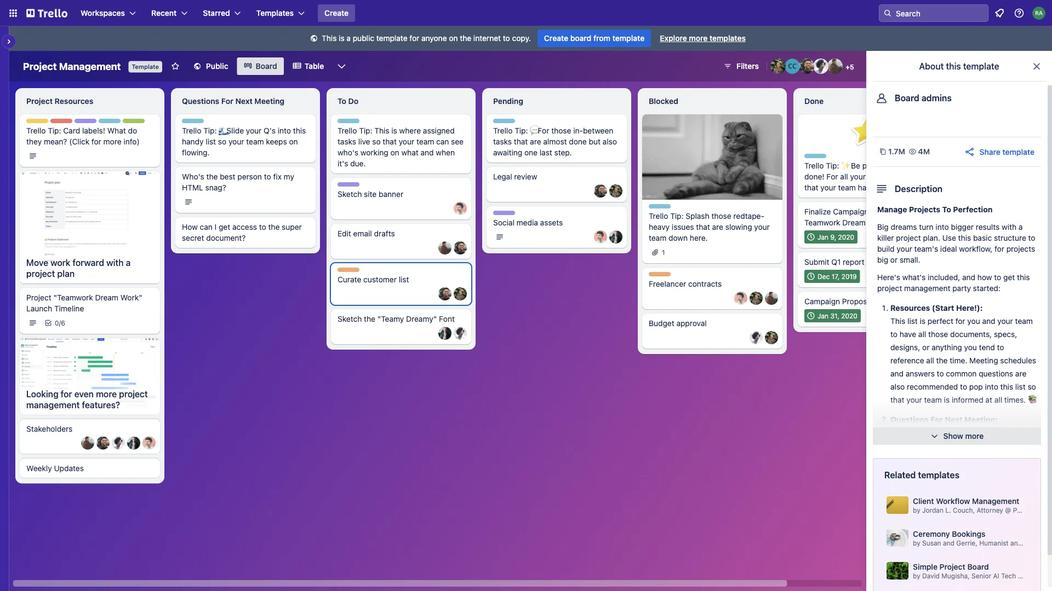 Task type: locate. For each thing, give the bounding box(es) containing it.
workspaces
[[81, 8, 125, 18]]

create
[[324, 8, 349, 18]]

templates button
[[250, 4, 311, 22]]

ruby anderson (rubyanderson7) image
[[1032, 7, 1046, 20]]

power-ups
[[800, 37, 840, 46]]

star or unstar board image
[[97, 37, 105, 46]]

ruby anderson (rubyanderson7) image
[[965, 34, 980, 49]]

create button
[[318, 4, 355, 22]]

open information menu image
[[1014, 8, 1025, 19]]

board link
[[206, 33, 253, 50]]

board
[[225, 37, 246, 46]]

automation button
[[849, 33, 912, 50]]

show menu image
[[1032, 36, 1043, 47]]

power-ups button
[[778, 33, 846, 50]]

search image
[[883, 9, 892, 18]]

back to home image
[[26, 4, 67, 22]]

orange crew
[[23, 36, 85, 47]]

workspaces button
[[74, 4, 143, 22]]



Task type: vqa. For each thing, say whether or not it's contained in the screenshot.
Crew
yes



Task type: describe. For each thing, give the bounding box(es) containing it.
visible
[[174, 37, 197, 46]]

primary element
[[0, 0, 1052, 26]]

filters button
[[914, 33, 957, 50]]

ups
[[825, 37, 840, 46]]

workspace
[[132, 37, 172, 46]]

starred button
[[196, 4, 248, 22]]

Board name text field
[[18, 33, 90, 50]]

recent button
[[145, 4, 194, 22]]

customize views image
[[258, 36, 269, 47]]

filters
[[931, 37, 953, 46]]

share button
[[984, 33, 1026, 50]]

workspace visible
[[132, 37, 197, 46]]

automation
[[864, 37, 906, 46]]

share
[[999, 37, 1020, 46]]

this member is an admin of this board. image
[[975, 44, 980, 49]]

Search field
[[892, 5, 988, 21]]

0 notifications image
[[993, 7, 1006, 20]]

power-
[[800, 37, 825, 46]]

crew
[[60, 36, 85, 47]]

orange
[[23, 36, 58, 47]]

starred
[[203, 8, 230, 18]]

recent
[[151, 8, 177, 18]]

workspace visible button
[[112, 33, 204, 50]]

templates
[[256, 8, 294, 18]]

sm image
[[849, 33, 864, 48]]



